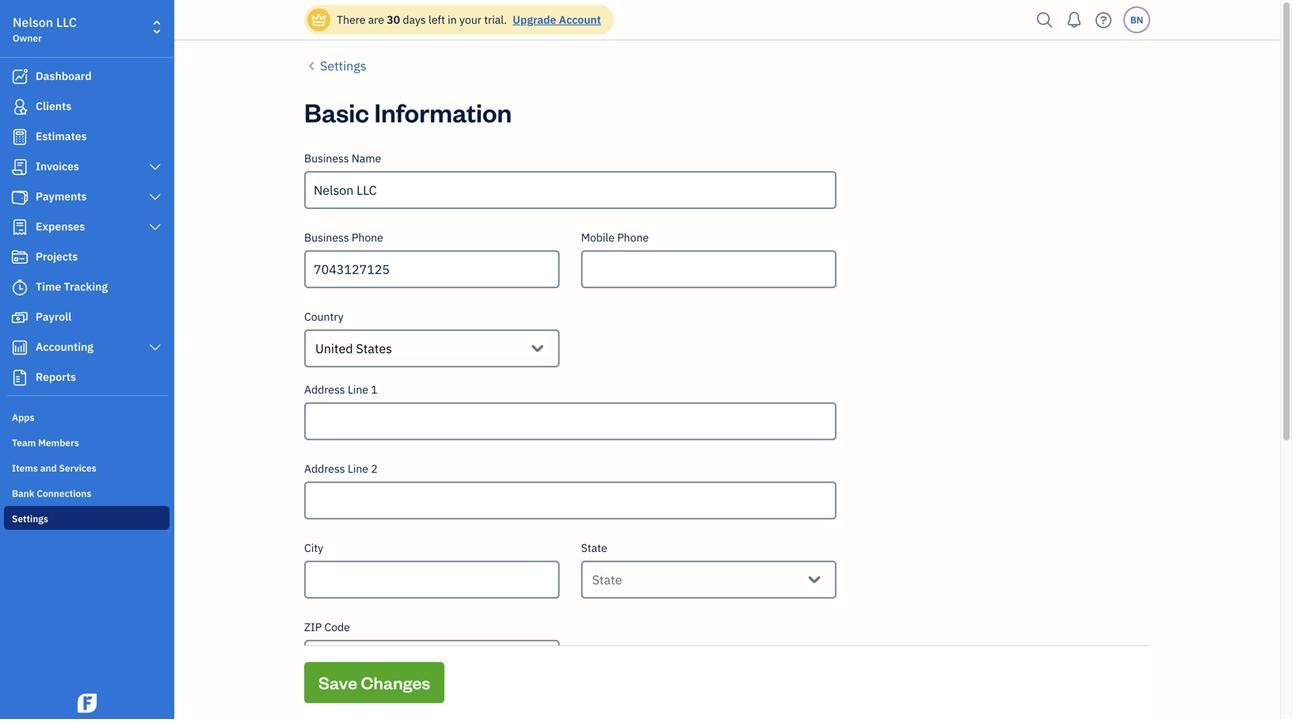 Task type: vqa. For each thing, say whether or not it's contained in the screenshot.
company
no



Task type: describe. For each thing, give the bounding box(es) containing it.
invoices link
[[4, 153, 170, 181]]

states
[[356, 340, 392, 357]]

are
[[368, 12, 384, 27]]

expense image
[[10, 219, 29, 235]]

and
[[40, 462, 57, 475]]

bank connections
[[12, 487, 91, 500]]

business phone
[[304, 230, 383, 245]]

settings inside main "element"
[[12, 513, 48, 525]]

dashboard
[[36, 69, 92, 83]]

zip code
[[304, 620, 350, 635]]

chevron large down image for accounting
[[148, 341, 162, 354]]

there are 30 days left in your trial. upgrade account
[[337, 12, 601, 27]]

basic information
[[304, 95, 512, 129]]

name
[[352, 151, 381, 166]]

united
[[315, 340, 353, 357]]

Address Line 1 text field
[[304, 402, 837, 440]]

changes
[[361, 671, 430, 694]]

line for 2
[[348, 461, 368, 476]]

payroll
[[36, 309, 72, 324]]

zone
[[379, 699, 404, 714]]

chevron large down image for payments
[[148, 191, 162, 204]]

freshbooks image
[[74, 694, 100, 713]]

notifications image
[[1062, 4, 1087, 36]]

clients
[[36, 99, 71, 113]]

items and services
[[12, 462, 96, 475]]

business for business time zone
[[304, 699, 349, 714]]

dashboard image
[[10, 69, 29, 85]]

accounting link
[[4, 334, 170, 362]]

bank
[[12, 487, 34, 500]]

business name
[[304, 151, 381, 166]]

apps link
[[4, 405, 170, 429]]

dashboard link
[[4, 63, 170, 91]]

team
[[12, 436, 36, 449]]

0 vertical spatial state
[[581, 541, 607, 555]]

address for address line 2
[[304, 461, 345, 476]]

owner
[[13, 32, 42, 44]]

payroll link
[[4, 303, 170, 332]]

timer image
[[10, 280, 29, 295]]

0 horizontal spatial settings link
[[4, 506, 170, 530]]

phone for business phone
[[352, 230, 383, 245]]

members
[[38, 436, 79, 449]]

Mobile Phone text field
[[581, 250, 837, 288]]

in
[[448, 12, 457, 27]]

nelson llc owner
[[13, 14, 77, 44]]

payments
[[36, 189, 87, 204]]

estimates
[[36, 129, 87, 143]]

accounting
[[36, 339, 93, 354]]

nelson
[[13, 14, 53, 30]]

projects link
[[4, 243, 170, 272]]

1
[[371, 382, 378, 397]]

code
[[324, 620, 350, 635]]

save changes button
[[304, 662, 444, 703]]

save
[[318, 671, 357, 694]]

Business Name text field
[[304, 171, 837, 209]]

address line 2
[[304, 461, 378, 476]]

client image
[[10, 99, 29, 115]]

Business Phone text field
[[304, 250, 560, 288]]

upgrade
[[513, 12, 556, 27]]

go to help image
[[1091, 8, 1116, 32]]

crown image
[[311, 11, 327, 28]]

phone for mobile phone
[[617, 230, 649, 245]]

tracking
[[64, 279, 108, 294]]

team members link
[[4, 430, 170, 454]]

invoice image
[[10, 159, 29, 175]]

team members
[[12, 436, 79, 449]]

llc
[[56, 14, 77, 30]]

chart image
[[10, 340, 29, 356]]



Task type: locate. For each thing, give the bounding box(es) containing it.
0 vertical spatial chevron large down image
[[148, 191, 162, 204]]

settings
[[320, 57, 366, 74], [12, 513, 48, 525]]

settings down bank
[[12, 513, 48, 525]]

2 chevron large down image from the top
[[148, 341, 162, 354]]

1 business from the top
[[304, 151, 349, 166]]

1 vertical spatial settings
[[12, 513, 48, 525]]

information
[[374, 95, 512, 129]]

time inside 'link'
[[36, 279, 61, 294]]

1 address from the top
[[304, 382, 345, 397]]

line
[[348, 382, 368, 397], [348, 461, 368, 476]]

connections
[[37, 487, 91, 500]]

1 line from the top
[[348, 382, 368, 397]]

2 business from the top
[[304, 230, 349, 245]]

bank connections link
[[4, 481, 170, 505]]

0 horizontal spatial settings
[[12, 513, 48, 525]]

reports
[[36, 370, 76, 384]]

business for business phone
[[304, 230, 349, 245]]

1 chevron large down image from the top
[[148, 191, 162, 204]]

0 vertical spatial address
[[304, 382, 345, 397]]

0 horizontal spatial time
[[36, 279, 61, 294]]

address line 1
[[304, 382, 378, 397]]

1 vertical spatial business
[[304, 230, 349, 245]]

chevron large down image down payments link
[[148, 221, 162, 234]]

line left 2
[[348, 461, 368, 476]]

phone
[[352, 230, 383, 245], [617, 230, 649, 245]]

basic
[[304, 95, 369, 129]]

business time zone
[[304, 699, 404, 714]]

0 vertical spatial settings link
[[304, 56, 366, 75]]

payments link
[[4, 183, 170, 212]]

chevron large down image for expenses
[[148, 221, 162, 234]]

days
[[403, 12, 426, 27]]

bn button
[[1123, 6, 1150, 33]]

1 horizontal spatial settings link
[[304, 56, 366, 75]]

country
[[304, 309, 344, 324]]

phone up business phone text box
[[352, 230, 383, 245]]

2
[[371, 461, 378, 476]]

payment image
[[10, 189, 29, 205]]

business for business name
[[304, 151, 349, 166]]

30
[[387, 12, 400, 27]]

3 business from the top
[[304, 699, 349, 714]]

chevron large down image inside payments link
[[148, 191, 162, 204]]

services
[[59, 462, 96, 475]]

chevron large down image down payroll link
[[148, 341, 162, 354]]

line left 1
[[348, 382, 368, 397]]

state
[[581, 541, 607, 555], [592, 572, 622, 588]]

address left 2
[[304, 461, 345, 476]]

1 vertical spatial chevron large down image
[[148, 341, 162, 354]]

address down united
[[304, 382, 345, 397]]

time tracking
[[36, 279, 108, 294]]

City text field
[[304, 561, 560, 599]]

1 horizontal spatial time
[[352, 699, 377, 714]]

trial.
[[484, 12, 507, 27]]

chevron large down image up "expenses" link at the top left
[[148, 191, 162, 204]]

items
[[12, 462, 38, 475]]

2 vertical spatial business
[[304, 699, 349, 714]]

1 vertical spatial chevron large down image
[[148, 221, 162, 234]]

2 phone from the left
[[617, 230, 649, 245]]

2 address from the top
[[304, 461, 345, 476]]

invoices
[[36, 159, 79, 173]]

project image
[[10, 250, 29, 265]]

mobile
[[581, 230, 615, 245]]

chevron large down image up payments link
[[148, 161, 162, 173]]

time tracking link
[[4, 273, 170, 302]]

money image
[[10, 310, 29, 326]]

0 vertical spatial settings
[[320, 57, 366, 74]]

chevron large down image
[[148, 191, 162, 204], [148, 221, 162, 234]]

settings up basic
[[320, 57, 366, 74]]

expenses
[[36, 219, 85, 234]]

1 horizontal spatial phone
[[617, 230, 649, 245]]

2 chevron large down image from the top
[[148, 221, 162, 234]]

line for 1
[[348, 382, 368, 397]]

address
[[304, 382, 345, 397], [304, 461, 345, 476]]

apps
[[12, 411, 34, 424]]

search image
[[1032, 8, 1058, 32]]

projects
[[36, 249, 78, 264]]

chevron large down image
[[148, 161, 162, 173], [148, 341, 162, 354]]

chevron large down image inside accounting link
[[148, 341, 162, 354]]

estimate image
[[10, 129, 29, 145]]

chevron large down image for invoices
[[148, 161, 162, 173]]

settings link up basic
[[304, 56, 366, 75]]

expenses link
[[4, 213, 170, 242]]

0 horizontal spatial phone
[[352, 230, 383, 245]]

mobile phone
[[581, 230, 649, 245]]

settings link down bank connections link at the left of page
[[4, 506, 170, 530]]

1 vertical spatial address
[[304, 461, 345, 476]]

your
[[459, 12, 481, 27]]

zip
[[304, 620, 322, 635]]

items and services link
[[4, 456, 170, 479]]

reports link
[[4, 364, 170, 392]]

1 horizontal spatial settings
[[320, 57, 366, 74]]

time down the save changes
[[352, 699, 377, 714]]

time
[[36, 279, 61, 294], [352, 699, 377, 714]]

1 vertical spatial settings link
[[4, 506, 170, 530]]

report image
[[10, 370, 29, 386]]

left
[[429, 12, 445, 27]]

account
[[559, 12, 601, 27]]

main element
[[0, 0, 214, 719]]

ZIP Code text field
[[304, 640, 560, 678]]

0 vertical spatial business
[[304, 151, 349, 166]]

0 vertical spatial chevron large down image
[[148, 161, 162, 173]]

business
[[304, 151, 349, 166], [304, 230, 349, 245], [304, 699, 349, 714]]

there
[[337, 12, 366, 27]]

clients link
[[4, 93, 170, 121]]

None text field
[[392, 337, 395, 360], [622, 569, 625, 591], [392, 337, 395, 360], [622, 569, 625, 591]]

save changes
[[318, 671, 430, 694]]

Address Line 2 text field
[[304, 482, 837, 520]]

1 vertical spatial line
[[348, 461, 368, 476]]

bn
[[1130, 13, 1143, 26]]

settings link
[[304, 56, 366, 75], [4, 506, 170, 530]]

0 vertical spatial time
[[36, 279, 61, 294]]

time right timer icon
[[36, 279, 61, 294]]

chevron large down image inside "expenses" link
[[148, 221, 162, 234]]

1 vertical spatial time
[[352, 699, 377, 714]]

upgrade account link
[[510, 12, 601, 27]]

address for address line 1
[[304, 382, 345, 397]]

0 vertical spatial line
[[348, 382, 368, 397]]

united states
[[315, 340, 392, 357]]

1 chevron large down image from the top
[[148, 161, 162, 173]]

estimates link
[[4, 123, 170, 151]]

2 line from the top
[[348, 461, 368, 476]]

1 phone from the left
[[352, 230, 383, 245]]

phone right mobile
[[617, 230, 649, 245]]

1 vertical spatial state
[[592, 572, 622, 588]]

city
[[304, 541, 323, 555]]



